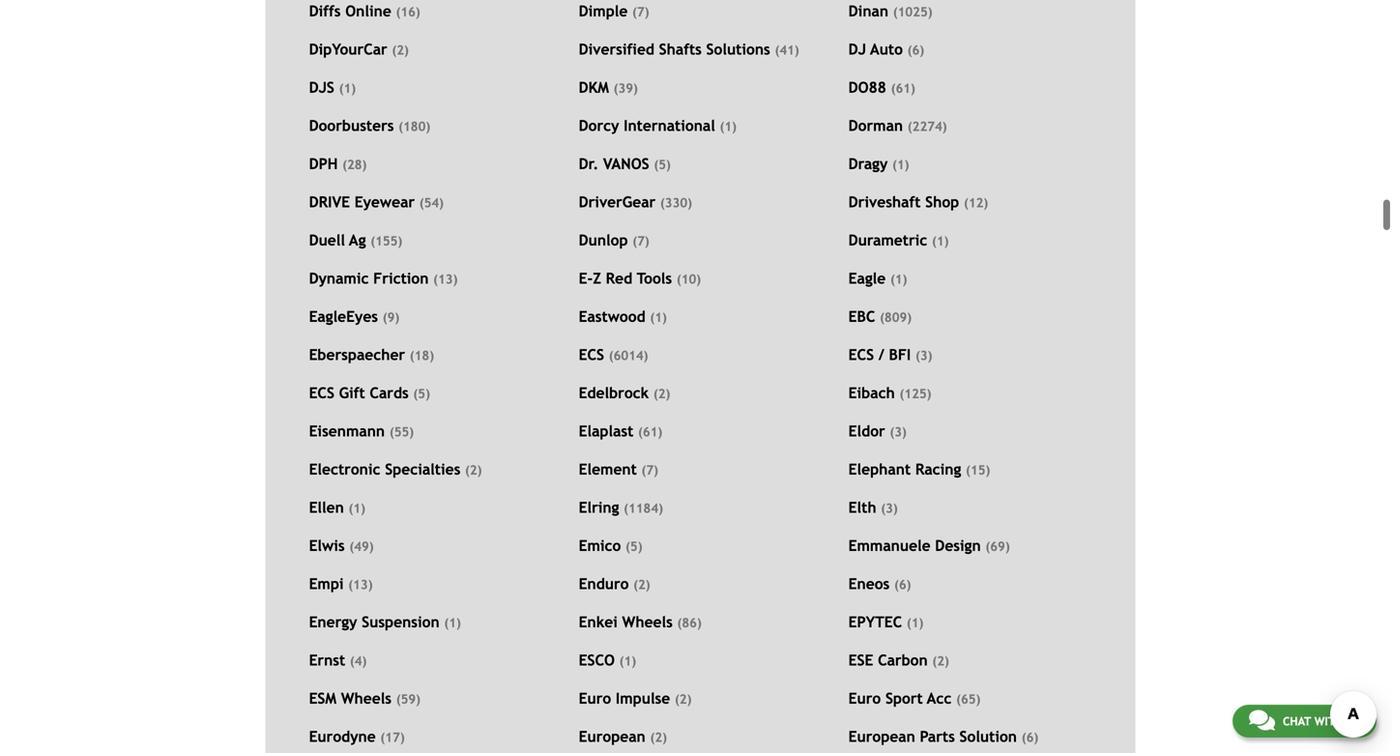 Task type: locate. For each thing, give the bounding box(es) containing it.
2 vertical spatial (6)
[[1022, 730, 1039, 745]]

(1) inside dragy (1)
[[893, 157, 910, 172]]

durametric (1)
[[849, 232, 949, 249]]

2 vertical spatial (3)
[[881, 501, 898, 516]]

0 vertical spatial (61)
[[891, 81, 916, 96]]

(13) right friction
[[433, 272, 458, 287]]

1 vertical spatial (13)
[[348, 577, 373, 592]]

drivergear (330)
[[579, 194, 692, 211]]

1 euro from the left
[[579, 690, 611, 708]]

(7) up e-z red tools (10) at the top of the page
[[633, 234, 650, 249]]

dkm (39)
[[579, 79, 638, 96]]

(1) right international on the top of page
[[720, 119, 737, 134]]

(54)
[[420, 195, 444, 210]]

0 horizontal spatial (13)
[[348, 577, 373, 592]]

(61)
[[891, 81, 916, 96], [638, 425, 663, 440]]

eagle
[[849, 270, 886, 287]]

solution
[[960, 728, 1017, 746]]

ecs (6014)
[[579, 346, 649, 364]]

ernst (4)
[[309, 652, 367, 669]]

eneos
[[849, 576, 890, 593]]

(7) for dunlop
[[633, 234, 650, 249]]

(2) right impulse
[[675, 692, 692, 707]]

european for european parts solution
[[849, 728, 916, 746]]

driveshaft shop (12)
[[849, 194, 989, 211]]

diversified shafts solutions (41)
[[579, 41, 800, 58]]

energy
[[309, 614, 357, 631]]

0 vertical spatial (5)
[[654, 157, 671, 172]]

wheels for esm
[[341, 690, 392, 708]]

euro down the 'ese' on the bottom right of the page
[[849, 690, 881, 708]]

(6) right auto
[[908, 43, 925, 58]]

european down sport
[[849, 728, 916, 746]]

0 vertical spatial wheels
[[622, 614, 673, 631]]

(3)
[[916, 348, 933, 363], [890, 425, 907, 440], [881, 501, 898, 516]]

comments image
[[1249, 709, 1276, 732]]

0 horizontal spatial wheels
[[341, 690, 392, 708]]

ecs left /
[[849, 346, 874, 364]]

shafts
[[659, 41, 702, 58]]

gift
[[339, 385, 365, 402]]

dinan (1025)
[[849, 3, 933, 20]]

1 vertical spatial wheels
[[341, 690, 392, 708]]

eagleeyes
[[309, 308, 378, 326]]

(6) inside european parts solution (6)
[[1022, 730, 1039, 745]]

2 vertical spatial (7)
[[642, 463, 659, 478]]

(1) down shop
[[932, 234, 949, 249]]

edelbrock
[[579, 385, 649, 402]]

(5) right emico
[[626, 539, 643, 554]]

(1) for djs
[[339, 81, 356, 96]]

1 horizontal spatial (13)
[[433, 272, 458, 287]]

/
[[879, 346, 885, 364]]

1 horizontal spatial (5)
[[626, 539, 643, 554]]

enkei wheels (86)
[[579, 614, 702, 631]]

european for european
[[579, 728, 646, 746]]

(2) inside european (2)
[[650, 730, 667, 745]]

euro down esco
[[579, 690, 611, 708]]

(61) inside the do88 (61)
[[891, 81, 916, 96]]

(1) right 'ellen'
[[349, 501, 366, 516]]

(61) right do88
[[891, 81, 916, 96]]

0 horizontal spatial (5)
[[413, 386, 430, 401]]

elaplast (61)
[[579, 423, 663, 440]]

(1) up "carbon"
[[907, 616, 924, 631]]

(1) right eagle
[[891, 272, 908, 287]]

2 vertical spatial (5)
[[626, 539, 643, 554]]

z
[[593, 270, 602, 287]]

(6014)
[[609, 348, 649, 363]]

(3) inside eldor (3)
[[890, 425, 907, 440]]

ecs left "(6014)"
[[579, 346, 604, 364]]

(61) inside elaplast (61)
[[638, 425, 663, 440]]

(3) right bfi
[[916, 348, 933, 363]]

(1) for ellen
[[349, 501, 366, 516]]

parts
[[920, 728, 955, 746]]

ecs
[[579, 346, 604, 364], [849, 346, 874, 364], [309, 385, 335, 402]]

0 horizontal spatial ecs
[[309, 385, 335, 402]]

ag
[[349, 232, 366, 249]]

elth
[[849, 499, 877, 517]]

international
[[624, 117, 716, 135]]

dunlop (7)
[[579, 232, 650, 249]]

(6) right the solution
[[1022, 730, 1039, 745]]

dipyourcar (2)
[[309, 41, 409, 58]]

cards
[[370, 385, 409, 402]]

1 vertical spatial (5)
[[413, 386, 430, 401]]

(1) inside eastwood (1)
[[650, 310, 667, 325]]

(1) inside dorcy international (1)
[[720, 119, 737, 134]]

eberspaecher
[[309, 346, 405, 364]]

(61) right elaplast
[[638, 425, 663, 440]]

(1) down tools
[[650, 310, 667, 325]]

dr. vanos (5)
[[579, 155, 671, 173]]

ecs for ecs gift cards
[[309, 385, 335, 402]]

(3) right eldor
[[890, 425, 907, 440]]

(7) inside the 'dimple (7)'
[[633, 4, 650, 19]]

durametric
[[849, 232, 928, 249]]

(6) inside the eneos (6)
[[895, 577, 912, 592]]

(16)
[[396, 4, 421, 19]]

elwis (49)
[[309, 537, 374, 555]]

(5) right cards
[[413, 386, 430, 401]]

(1) inside ellen (1)
[[349, 501, 366, 516]]

(1) inside energy suspension (1)
[[444, 616, 461, 631]]

(65)
[[957, 692, 981, 707]]

1 horizontal spatial (61)
[[891, 81, 916, 96]]

0 vertical spatial (7)
[[633, 4, 650, 19]]

(2) down (16)
[[392, 43, 409, 58]]

(2) right "specialties"
[[465, 463, 482, 478]]

(1) for dragy
[[893, 157, 910, 172]]

eldor (3)
[[849, 423, 907, 440]]

djs
[[309, 79, 335, 96]]

(3) right elth at the bottom right of the page
[[881, 501, 898, 516]]

(2) up enkei wheels (86)
[[634, 577, 651, 592]]

ellen
[[309, 499, 344, 517]]

(180)
[[399, 119, 431, 134]]

empi
[[309, 576, 344, 593]]

(1) right the 'djs'
[[339, 81, 356, 96]]

euro for euro sport acc
[[849, 690, 881, 708]]

(1) inside djs (1)
[[339, 81, 356, 96]]

(1) inside eagle (1)
[[891, 272, 908, 287]]

(7) right dimple
[[633, 4, 650, 19]]

(86)
[[678, 616, 702, 631]]

(2) right edelbrock
[[654, 386, 671, 401]]

eisenmann
[[309, 423, 385, 440]]

1 horizontal spatial euro
[[849, 690, 881, 708]]

friction
[[373, 270, 429, 287]]

0 vertical spatial (13)
[[433, 272, 458, 287]]

(7) inside dunlop (7)
[[633, 234, 650, 249]]

1 european from the left
[[579, 728, 646, 746]]

dorcy international (1)
[[579, 117, 737, 135]]

(1) inside esco (1)
[[620, 654, 637, 669]]

(5) inside ecs gift cards (5)
[[413, 386, 430, 401]]

emmanuele
[[849, 537, 931, 555]]

(1025)
[[893, 4, 933, 19]]

1 vertical spatial (6)
[[895, 577, 912, 592]]

eurodyne
[[309, 728, 376, 746]]

ecs / bfi (3)
[[849, 346, 933, 364]]

1 horizontal spatial european
[[849, 728, 916, 746]]

(5)
[[654, 157, 671, 172], [413, 386, 430, 401], [626, 539, 643, 554]]

emico (5)
[[579, 537, 643, 555]]

ecs left gift
[[309, 385, 335, 402]]

0 horizontal spatial european
[[579, 728, 646, 746]]

1 vertical spatial (3)
[[890, 425, 907, 440]]

0 vertical spatial (3)
[[916, 348, 933, 363]]

european down euro impulse (2)
[[579, 728, 646, 746]]

0 vertical spatial (6)
[[908, 43, 925, 58]]

(2) up acc
[[933, 654, 950, 669]]

(7) inside element (7)
[[642, 463, 659, 478]]

eastwood (1)
[[579, 308, 667, 326]]

e-z red tools (10)
[[579, 270, 701, 287]]

1 vertical spatial (61)
[[638, 425, 663, 440]]

2 european from the left
[[849, 728, 916, 746]]

(3) inside "elth (3)"
[[881, 501, 898, 516]]

(13)
[[433, 272, 458, 287], [348, 577, 373, 592]]

impulse
[[616, 690, 670, 708]]

dkm
[[579, 79, 609, 96]]

0 horizontal spatial euro
[[579, 690, 611, 708]]

0 horizontal spatial (61)
[[638, 425, 663, 440]]

1 vertical spatial (7)
[[633, 234, 650, 249]]

(13) right empi
[[348, 577, 373, 592]]

acc
[[927, 690, 952, 708]]

1 horizontal spatial ecs
[[579, 346, 604, 364]]

(13) inside empi (13)
[[348, 577, 373, 592]]

(1) right esco
[[620, 654, 637, 669]]

(1) inside the durametric (1)
[[932, 234, 949, 249]]

(2) down impulse
[[650, 730, 667, 745]]

2 horizontal spatial ecs
[[849, 346, 874, 364]]

wheels down (4)
[[341, 690, 392, 708]]

european
[[579, 728, 646, 746], [849, 728, 916, 746]]

(1) right dragy
[[893, 157, 910, 172]]

esm wheels (59)
[[309, 690, 421, 708]]

european parts solution (6)
[[849, 728, 1039, 746]]

(7) up (1184)
[[642, 463, 659, 478]]

sport
[[886, 690, 923, 708]]

dinan
[[849, 3, 889, 20]]

(5) right vanos
[[654, 157, 671, 172]]

(6) right eneos
[[895, 577, 912, 592]]

euro for euro impulse
[[579, 690, 611, 708]]

2 euro from the left
[[849, 690, 881, 708]]

(1) right suspension
[[444, 616, 461, 631]]

with
[[1315, 715, 1343, 728]]

suspension
[[362, 614, 440, 631]]

us
[[1347, 715, 1361, 728]]

1 horizontal spatial wheels
[[622, 614, 673, 631]]

wheels left (86)
[[622, 614, 673, 631]]

dj
[[849, 41, 867, 58]]

(12)
[[964, 195, 989, 210]]

(61) for do88
[[891, 81, 916, 96]]

(1) inside epytec (1)
[[907, 616, 924, 631]]

dynamic friction (13)
[[309, 270, 458, 287]]

eastwood
[[579, 308, 646, 326]]

2 horizontal spatial (5)
[[654, 157, 671, 172]]



Task type: describe. For each thing, give the bounding box(es) containing it.
enduro
[[579, 576, 629, 593]]

(59)
[[396, 692, 421, 707]]

dunlop
[[579, 232, 628, 249]]

dph
[[309, 155, 338, 173]]

(55)
[[390, 425, 414, 440]]

eagle (1)
[[849, 270, 908, 287]]

(9)
[[383, 310, 400, 325]]

(18)
[[410, 348, 434, 363]]

eurodyne (17)
[[309, 728, 405, 746]]

elring
[[579, 499, 619, 517]]

bfi
[[889, 346, 911, 364]]

(2) inside dipyourcar (2)
[[392, 43, 409, 58]]

(2) inside euro impulse (2)
[[675, 692, 692, 707]]

ecs gift cards (5)
[[309, 385, 430, 402]]

eibach
[[849, 385, 895, 402]]

do88 (61)
[[849, 79, 916, 96]]

(3) for elth
[[881, 501, 898, 516]]

elephant
[[849, 461, 911, 478]]

eyewear
[[355, 194, 415, 211]]

ese carbon (2)
[[849, 652, 950, 669]]

(69)
[[986, 539, 1010, 554]]

epytec
[[849, 614, 903, 631]]

epytec (1)
[[849, 614, 924, 631]]

ellen (1)
[[309, 499, 366, 517]]

(7) for dimple
[[633, 4, 650, 19]]

wheels for enkei
[[622, 614, 673, 631]]

(1) for eagle
[[891, 272, 908, 287]]

dph (28)
[[309, 155, 367, 173]]

(2) inside electronic specialties (2)
[[465, 463, 482, 478]]

dj auto (6)
[[849, 41, 925, 58]]

element (7)
[[579, 461, 659, 478]]

(5) inside dr. vanos (5)
[[654, 157, 671, 172]]

drive eyewear (54)
[[309, 194, 444, 211]]

(41)
[[775, 43, 800, 58]]

(330)
[[661, 195, 692, 210]]

element
[[579, 461, 637, 478]]

(1) for epytec
[[907, 616, 924, 631]]

elwis
[[309, 537, 345, 555]]

eldor
[[849, 423, 886, 440]]

elephant racing (15)
[[849, 461, 991, 478]]

driveshaft
[[849, 194, 921, 211]]

(7) for element
[[642, 463, 659, 478]]

esco (1)
[[579, 652, 637, 669]]

vanos
[[603, 155, 650, 173]]

eagleeyes (9)
[[309, 308, 400, 326]]

racing
[[916, 461, 962, 478]]

dorcy
[[579, 117, 619, 135]]

(1) for eastwood
[[650, 310, 667, 325]]

drive
[[309, 194, 350, 211]]

(2) inside edelbrock (2)
[[654, 386, 671, 401]]

chat with us link
[[1233, 705, 1377, 738]]

ebc
[[849, 308, 876, 326]]

duell ag (155)
[[309, 232, 403, 249]]

shop
[[926, 194, 960, 211]]

(6) inside dj auto (6)
[[908, 43, 925, 58]]

doorbusters (180)
[[309, 117, 431, 135]]

diffs
[[309, 3, 341, 20]]

djs (1)
[[309, 79, 356, 96]]

(4)
[[350, 654, 367, 669]]

(49)
[[349, 539, 374, 554]]

(125)
[[900, 386, 932, 401]]

(2) inside enduro (2)
[[634, 577, 651, 592]]

specialties
[[385, 461, 461, 478]]

eibach (125)
[[849, 385, 932, 402]]

(15)
[[966, 463, 991, 478]]

e-
[[579, 270, 593, 287]]

edelbrock (2)
[[579, 385, 671, 402]]

(28)
[[342, 157, 367, 172]]

elaplast
[[579, 423, 634, 440]]

dimple (7)
[[579, 3, 650, 20]]

red
[[606, 270, 633, 287]]

solutions
[[707, 41, 771, 58]]

eisenmann (55)
[[309, 423, 414, 440]]

(39)
[[614, 81, 638, 96]]

(2274)
[[908, 119, 947, 134]]

(5) inside emico (5)
[[626, 539, 643, 554]]

dorman
[[849, 117, 903, 135]]

(1) for durametric
[[932, 234, 949, 249]]

dr.
[[579, 155, 599, 173]]

dimple
[[579, 3, 628, 20]]

(3) for eldor
[[890, 425, 907, 440]]

(1) for esco
[[620, 654, 637, 669]]

elth (3)
[[849, 499, 898, 517]]

do88
[[849, 79, 887, 96]]

(61) for elaplast
[[638, 425, 663, 440]]

dragy
[[849, 155, 888, 173]]

esm
[[309, 690, 337, 708]]

eneos (6)
[[849, 576, 912, 593]]

(10)
[[677, 272, 701, 287]]

chat with us
[[1283, 715, 1361, 728]]

ecs for ecs
[[579, 346, 604, 364]]

(17)
[[380, 730, 405, 745]]

electronic specialties (2)
[[309, 461, 482, 478]]

euro sport acc (65)
[[849, 690, 981, 708]]

ecs for ecs / bfi
[[849, 346, 874, 364]]

emmanuele design (69)
[[849, 537, 1010, 555]]

tools
[[637, 270, 672, 287]]

(13) inside dynamic friction (13)
[[433, 272, 458, 287]]

carbon
[[878, 652, 928, 669]]

enduro (2)
[[579, 576, 651, 593]]

(3) inside ecs / bfi (3)
[[916, 348, 933, 363]]

design
[[936, 537, 981, 555]]

(2) inside ese carbon (2)
[[933, 654, 950, 669]]



Task type: vqa. For each thing, say whether or not it's contained in the screenshot.
(1) inside the Energy Suspension (1)
yes



